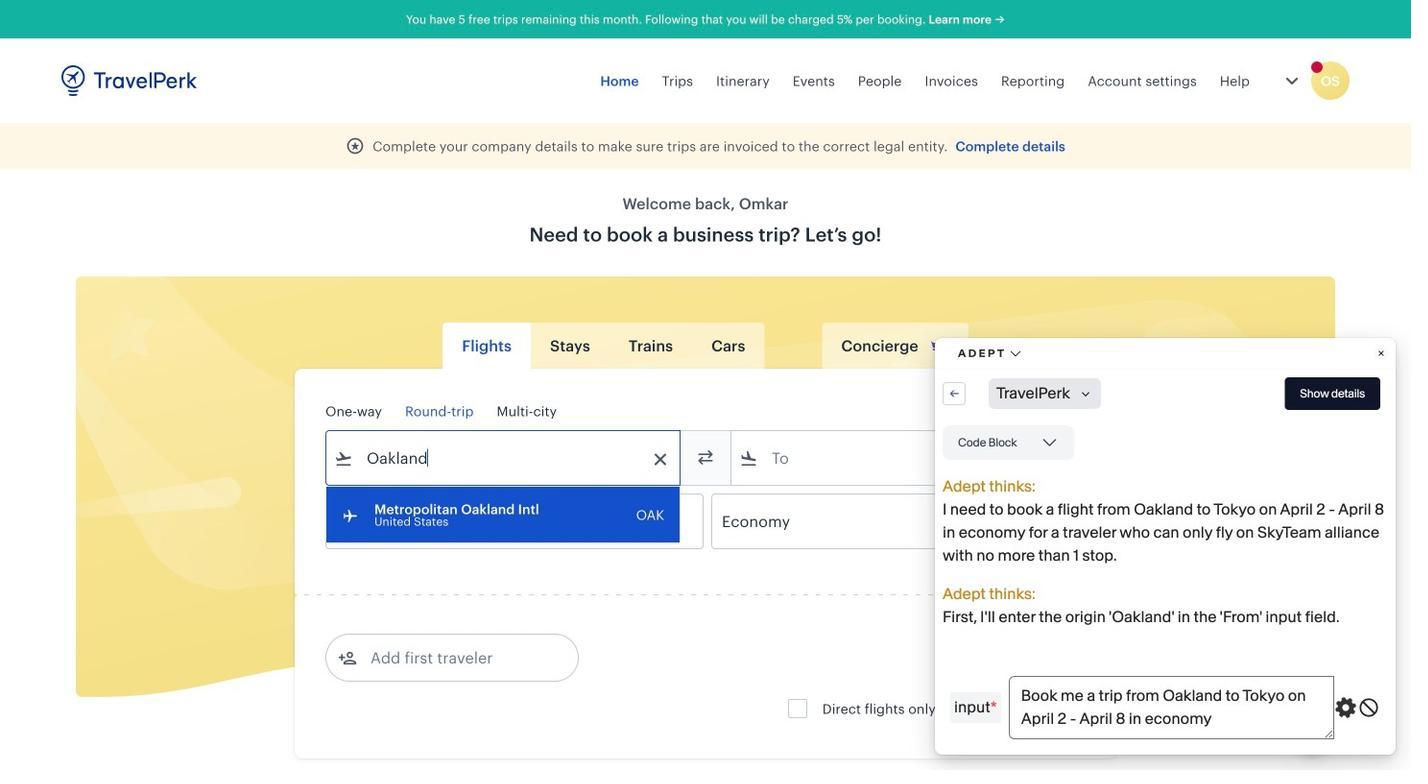 Task type: locate. For each thing, give the bounding box(es) containing it.
Add first traveler search field
[[357, 643, 557, 673]]



Task type: describe. For each thing, give the bounding box(es) containing it.
To search field
[[759, 443, 1060, 473]]

Depart text field
[[353, 495, 453, 548]]

Return text field
[[468, 495, 567, 548]]

From search field
[[353, 443, 655, 473]]



